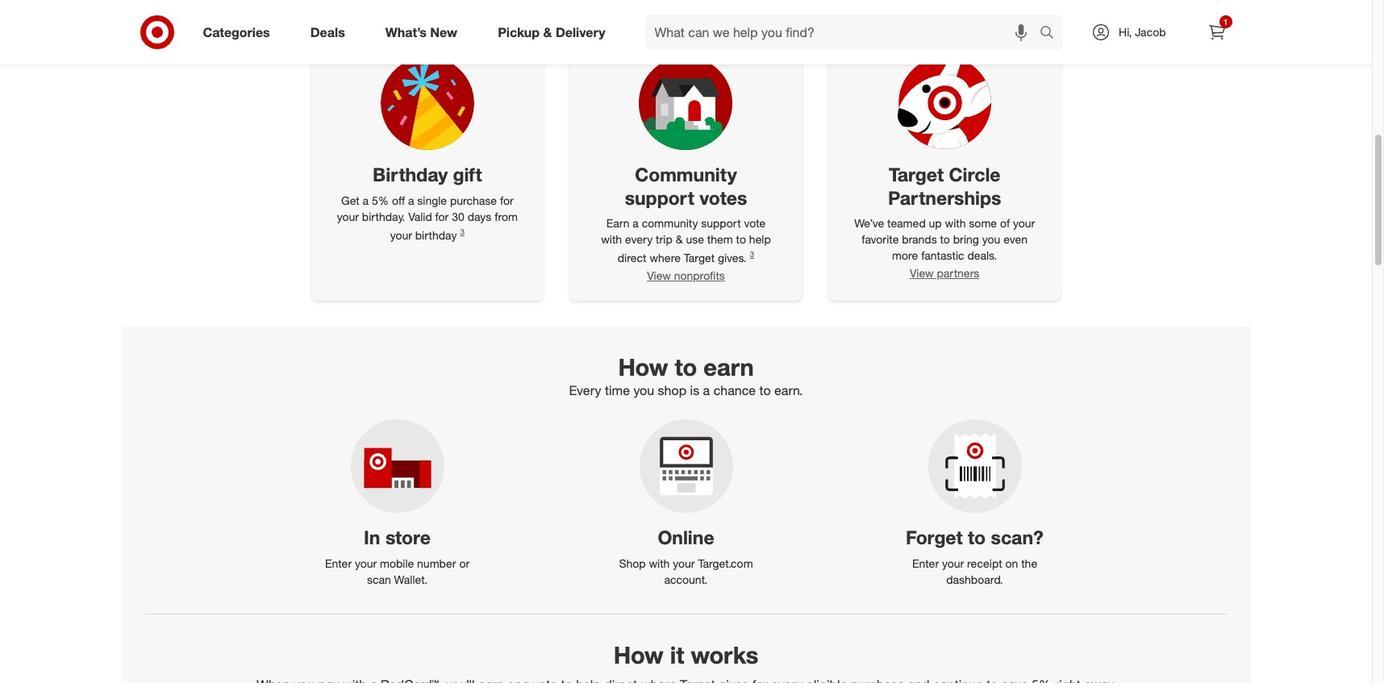 Task type: describe. For each thing, give the bounding box(es) containing it.
3 link for gift
[[460, 226, 465, 236]]

how it works
[[614, 640, 759, 669]]

view nonprofits
[[647, 269, 725, 282]]

direct
[[618, 251, 647, 265]]

works
[[691, 640, 759, 669]]

of
[[1001, 216, 1010, 230]]

partnerships
[[888, 186, 1002, 209]]

earn
[[607, 216, 630, 230]]

how for it
[[614, 640, 664, 669]]

30
[[452, 209, 465, 223]]

favorite
[[862, 233, 899, 246]]

the
[[1022, 556, 1038, 570]]

birthday
[[415, 228, 457, 241]]

a left 5%
[[363, 193, 369, 207]]

support votes
[[625, 186, 747, 209]]

jacob
[[1135, 25, 1166, 39]]

in
[[364, 526, 380, 549]]

every
[[625, 233, 653, 246]]

scan?
[[991, 526, 1044, 549]]

account.
[[664, 573, 708, 586]]

trip
[[656, 233, 673, 246]]

we've
[[855, 216, 885, 230]]

What can we help you find? suggestions appear below search field
[[645, 15, 1044, 50]]

what's new
[[386, 24, 458, 40]]

bring
[[954, 233, 980, 246]]

birthday gift
[[373, 163, 482, 185]]

birthday.
[[362, 209, 405, 223]]

help
[[750, 233, 771, 246]]

in store enter your mobile number or scan wallet.
[[325, 526, 470, 586]]

with inside the target circle partnerships we've teamed up with some of your favorite brands to bring you even more fantastic deals. view partners
[[945, 216, 966, 230]]

your inside online shop with your target.com account.
[[673, 556, 695, 570]]

5%
[[372, 193, 389, 207]]

1 vertical spatial for
[[435, 209, 449, 223]]

a right off
[[408, 193, 414, 207]]

up
[[929, 216, 942, 230]]

pickup & delivery link
[[484, 15, 626, 50]]

valid
[[408, 209, 432, 223]]

pickup & delivery
[[498, 24, 606, 40]]

fantastic
[[922, 249, 965, 262]]

a inside how to earn every time you shop is a chance to earn.
[[703, 382, 710, 399]]

shop
[[619, 556, 646, 570]]

forget
[[906, 526, 963, 549]]

your down birthday.
[[390, 228, 412, 241]]

forget to scan? enter your receipt on the dashboard.
[[906, 526, 1044, 586]]

get a 5% off a single purchase for your birthday. valid for 30 days from your birthday
[[337, 193, 518, 241]]

your inside forget to scan? enter your receipt on the dashboard.
[[942, 556, 964, 570]]

support
[[701, 216, 741, 230]]

number
[[417, 556, 456, 570]]

deals link
[[297, 15, 365, 50]]

hi,
[[1119, 25, 1132, 39]]

community
[[642, 216, 698, 230]]

hi, jacob
[[1119, 25, 1166, 39]]

categories link
[[189, 15, 290, 50]]

nonprofits
[[674, 269, 725, 282]]

deals
[[310, 24, 345, 40]]

target.com
[[698, 556, 753, 570]]

where
[[650, 251, 681, 265]]

brands
[[902, 233, 937, 246]]

new
[[430, 24, 458, 40]]

view nonprofits link
[[647, 269, 725, 282]]

wallet.
[[394, 573, 428, 586]]

0 vertical spatial for
[[500, 193, 514, 207]]

single
[[417, 193, 447, 207]]

circle
[[949, 163, 1001, 185]]

them
[[707, 233, 733, 246]]

community support votes
[[625, 163, 747, 209]]

use
[[686, 233, 704, 246]]

1
[[1224, 17, 1228, 27]]

shop
[[658, 382, 687, 399]]

your inside in store enter your mobile number or scan wallet.
[[355, 556, 377, 570]]

with inside earn a community support vote with every trip & use them to help direct where target gives.
[[601, 233, 622, 246]]

purchase
[[450, 193, 497, 207]]

teamed
[[888, 216, 926, 230]]

more
[[892, 249, 918, 262]]



Task type: vqa. For each thing, say whether or not it's contained in the screenshot.
months on the top left of the page
no



Task type: locate. For each thing, give the bounding box(es) containing it.
3 link
[[460, 226, 465, 236], [750, 250, 755, 259]]

3 link down help
[[750, 250, 755, 259]]

1 horizontal spatial view
[[910, 266, 934, 280]]

you down some
[[983, 233, 1001, 246]]

0 vertical spatial 3
[[460, 226, 465, 236]]

how left it
[[614, 640, 664, 669]]

delivery
[[556, 24, 606, 40]]

you inside the target circle partnerships we've teamed up with some of your favorite brands to bring you even more fantastic deals. view partners
[[983, 233, 1001, 246]]

search
[[1033, 25, 1072, 42]]

off
[[392, 193, 405, 207]]

for
[[500, 193, 514, 207], [435, 209, 449, 223]]

to left help
[[736, 233, 746, 246]]

0 horizontal spatial view
[[647, 269, 671, 282]]

target inside earn a community support vote with every trip & use them to help direct where target gives.
[[684, 251, 715, 265]]

search button
[[1033, 15, 1072, 53]]

time
[[605, 382, 630, 399]]

to inside earn a community support vote with every trip & use them to help direct where target gives.
[[736, 233, 746, 246]]

2 horizontal spatial with
[[945, 216, 966, 230]]

1 link
[[1199, 15, 1235, 50]]

what's new link
[[372, 15, 478, 50]]

for up the from
[[500, 193, 514, 207]]

2 enter from the left
[[913, 556, 939, 570]]

how
[[618, 352, 668, 381], [614, 640, 664, 669]]

to
[[736, 233, 746, 246], [940, 233, 950, 246], [675, 352, 697, 381], [760, 382, 771, 399], [968, 526, 986, 549]]

mobile
[[380, 556, 414, 570]]

your up 'account.'
[[673, 556, 695, 570]]

target up nonprofits
[[684, 251, 715, 265]]

0 horizontal spatial target
[[684, 251, 715, 265]]

to up the receipt
[[968, 526, 986, 549]]

some
[[969, 216, 997, 230]]

0 horizontal spatial &
[[543, 24, 552, 40]]

0 vertical spatial how
[[618, 352, 668, 381]]

to left earn.
[[760, 382, 771, 399]]

1 vertical spatial with
[[601, 233, 622, 246]]

your up "scan" on the left bottom of the page
[[355, 556, 377, 570]]

it
[[670, 640, 685, 669]]

on
[[1006, 556, 1019, 570]]

earn
[[704, 352, 754, 381]]

a up "every"
[[633, 216, 639, 230]]

with inside online shop with your target.com account.
[[649, 556, 670, 570]]

your inside the target circle partnerships we've teamed up with some of your favorite brands to bring you even more fantastic deals. view partners
[[1013, 216, 1035, 230]]

1 vertical spatial you
[[634, 382, 655, 399]]

scan
[[367, 573, 391, 586]]

1 vertical spatial 3 link
[[750, 250, 755, 259]]

for left "30"
[[435, 209, 449, 223]]

1 horizontal spatial &
[[676, 233, 683, 246]]

0 horizontal spatial for
[[435, 209, 449, 223]]

community
[[635, 163, 737, 185]]

partners
[[937, 266, 980, 280]]

1 horizontal spatial with
[[649, 556, 670, 570]]

& right trip
[[676, 233, 683, 246]]

3 down "30"
[[460, 226, 465, 236]]

view down more
[[910, 266, 934, 280]]

with
[[945, 216, 966, 230], [601, 233, 622, 246], [649, 556, 670, 570]]

0 vertical spatial &
[[543, 24, 552, 40]]

is
[[690, 382, 700, 399]]

online
[[658, 526, 715, 549]]

vote
[[744, 216, 766, 230]]

target up partnerships
[[889, 163, 944, 185]]

from
[[495, 209, 518, 223]]

birthday
[[373, 163, 448, 185]]

online shop with your target.com account.
[[619, 526, 753, 586]]

2 vertical spatial with
[[649, 556, 670, 570]]

&
[[543, 24, 552, 40], [676, 233, 683, 246]]

3 for gift
[[460, 226, 465, 236]]

3 link down "30"
[[460, 226, 465, 236]]

1 horizontal spatial 3 link
[[750, 250, 755, 259]]

a inside earn a community support vote with every trip & use them to help direct where target gives.
[[633, 216, 639, 230]]

target circle partnerships we've teamed up with some of your favorite brands to bring you even more fantastic deals. view partners
[[855, 163, 1035, 280]]

or
[[459, 556, 470, 570]]

a
[[363, 193, 369, 207], [408, 193, 414, 207], [633, 216, 639, 230], [703, 382, 710, 399]]

with down "earn"
[[601, 233, 622, 246]]

enter inside in store enter your mobile number or scan wallet.
[[325, 556, 352, 570]]

1 vertical spatial &
[[676, 233, 683, 246]]

view inside the target circle partnerships we've teamed up with some of your favorite brands to bring you even more fantastic deals. view partners
[[910, 266, 934, 280]]

1 horizontal spatial for
[[500, 193, 514, 207]]

1 horizontal spatial you
[[983, 233, 1001, 246]]

0 horizontal spatial with
[[601, 233, 622, 246]]

1 enter from the left
[[325, 556, 352, 570]]

you
[[983, 233, 1001, 246], [634, 382, 655, 399]]

how for to
[[618, 352, 668, 381]]

enter
[[325, 556, 352, 570], [913, 556, 939, 570]]

chance
[[714, 382, 756, 399]]

every
[[569, 382, 602, 399]]

3 for support votes
[[750, 250, 755, 259]]

0 horizontal spatial 3 link
[[460, 226, 465, 236]]

your up "even" on the top of the page
[[1013, 216, 1035, 230]]

store
[[386, 526, 431, 549]]

0 vertical spatial 3 link
[[460, 226, 465, 236]]

days
[[468, 209, 492, 223]]

view down where at the top left of page
[[647, 269, 671, 282]]

even
[[1004, 233, 1028, 246]]

how inside how to earn every time you shop is a chance to earn.
[[618, 352, 668, 381]]

to inside forget to scan? enter your receipt on the dashboard.
[[968, 526, 986, 549]]

3 down help
[[750, 250, 755, 259]]

enter inside forget to scan? enter your receipt on the dashboard.
[[913, 556, 939, 570]]

with up 'bring'
[[945, 216, 966, 230]]

& inside earn a community support vote with every trip & use them to help direct where target gives.
[[676, 233, 683, 246]]

receipt
[[968, 556, 1003, 570]]

your up dashboard.
[[942, 556, 964, 570]]

3 link for support votes
[[750, 250, 755, 259]]

3
[[460, 226, 465, 236], [750, 250, 755, 259]]

categories
[[203, 24, 270, 40]]

0 horizontal spatial 3
[[460, 226, 465, 236]]

to inside the target circle partnerships we've teamed up with some of your favorite brands to bring you even more fantastic deals. view partners
[[940, 233, 950, 246]]

pickup
[[498, 24, 540, 40]]

to up fantastic
[[940, 233, 950, 246]]

your down get
[[337, 209, 359, 223]]

view partners link
[[910, 266, 980, 280]]

with right shop
[[649, 556, 670, 570]]

0 vertical spatial with
[[945, 216, 966, 230]]

0 horizontal spatial you
[[634, 382, 655, 399]]

you inside how to earn every time you shop is a chance to earn.
[[634, 382, 655, 399]]

earn.
[[775, 382, 803, 399]]

1 horizontal spatial enter
[[913, 556, 939, 570]]

how up time
[[618, 352, 668, 381]]

gift
[[453, 163, 482, 185]]

earn a community support vote with every trip & use them to help direct where target gives.
[[601, 216, 771, 265]]

0 horizontal spatial enter
[[325, 556, 352, 570]]

1 vertical spatial 3
[[750, 250, 755, 259]]

enter left mobile at left
[[325, 556, 352, 570]]

0 vertical spatial target
[[889, 163, 944, 185]]

1 horizontal spatial 3
[[750, 250, 755, 259]]

target inside the target circle partnerships we've teamed up with some of your favorite brands to bring you even more fantastic deals. view partners
[[889, 163, 944, 185]]

1 vertical spatial target
[[684, 251, 715, 265]]

get
[[341, 193, 360, 207]]

deals.
[[968, 249, 998, 262]]

what's
[[386, 24, 427, 40]]

how to earn every time you shop is a chance to earn.
[[569, 352, 803, 399]]

a right is
[[703, 382, 710, 399]]

0 vertical spatial you
[[983, 233, 1001, 246]]

1 horizontal spatial target
[[889, 163, 944, 185]]

you right time
[[634, 382, 655, 399]]

enter down the forget
[[913, 556, 939, 570]]

dashboard.
[[947, 573, 1004, 586]]

1 vertical spatial how
[[614, 640, 664, 669]]

gives.
[[718, 251, 747, 265]]

& right pickup
[[543, 24, 552, 40]]

to up is
[[675, 352, 697, 381]]

your
[[337, 209, 359, 223], [1013, 216, 1035, 230], [390, 228, 412, 241], [355, 556, 377, 570], [673, 556, 695, 570], [942, 556, 964, 570]]



